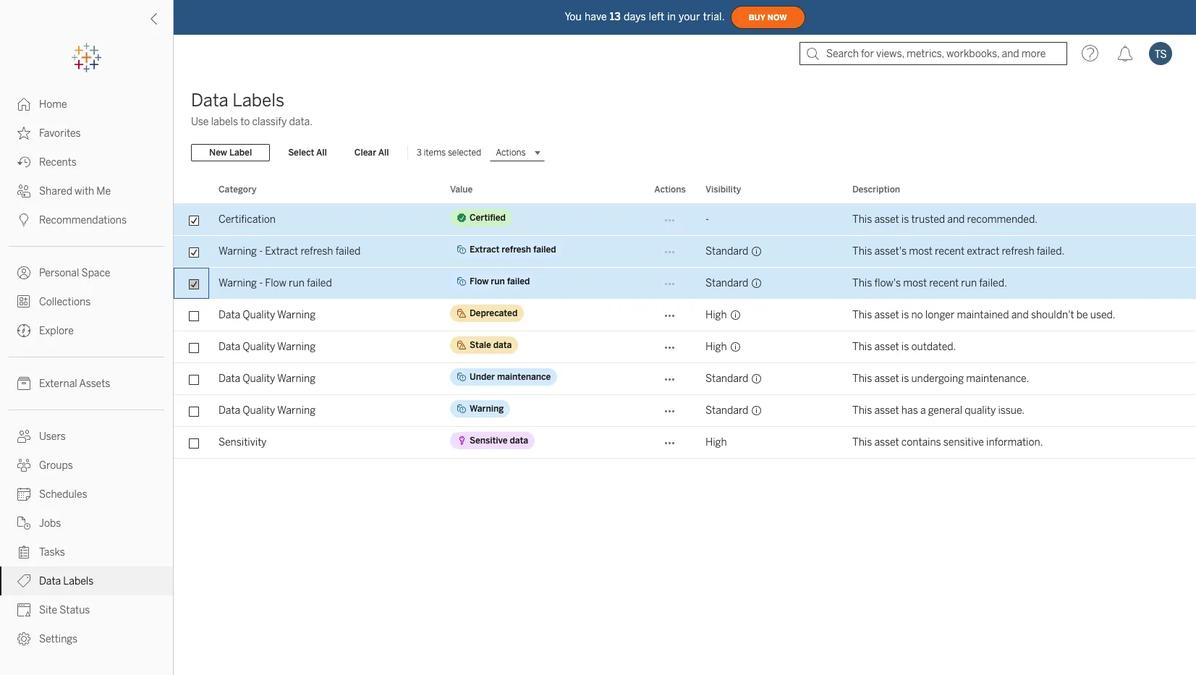Task type: describe. For each thing, give the bounding box(es) containing it.
all for select all
[[316, 148, 327, 158]]

6 row from the top
[[174, 363, 1196, 395]]

settings
[[39, 633, 78, 645]]

data labels link
[[0, 567, 173, 596]]

no
[[911, 309, 923, 321]]

assets
[[79, 378, 110, 390]]

personal
[[39, 267, 79, 279]]

recents
[[39, 156, 77, 169]]

certified
[[470, 213, 506, 223]]

buy
[[749, 13, 765, 22]]

space
[[81, 267, 110, 279]]

- for warning - extract refresh failed
[[259, 245, 263, 258]]

shouldn't
[[1031, 309, 1074, 321]]

actions inside popup button
[[496, 148, 526, 158]]

asset for sensitive
[[874, 436, 899, 449]]

jobs link
[[0, 509, 173, 538]]

selected
[[448, 148, 481, 158]]

data labels use labels to classify data.
[[191, 90, 313, 128]]

select all
[[288, 148, 327, 158]]

3
[[417, 148, 422, 158]]

this for this asset's most recent extract refresh failed.
[[852, 245, 872, 258]]

collections link
[[0, 287, 173, 316]]

users link
[[0, 422, 173, 451]]

items
[[424, 148, 446, 158]]

home link
[[0, 90, 173, 119]]

personal space link
[[0, 258, 173, 287]]

flow run failed
[[470, 276, 530, 287]]

1 vertical spatial failed.
[[979, 277, 1007, 289]]

recommendations
[[39, 214, 127, 226]]

all for clear all
[[378, 148, 389, 158]]

is for trusted
[[902, 213, 909, 226]]

under maintenance
[[470, 372, 551, 382]]

explore
[[39, 325, 74, 337]]

external assets
[[39, 378, 110, 390]]

this asset is outdated.
[[852, 341, 956, 353]]

new label
[[209, 148, 252, 158]]

warning - extract refresh failed
[[219, 245, 361, 258]]

your
[[679, 10, 700, 23]]

contains
[[902, 436, 941, 449]]

4 row from the top
[[174, 300, 1196, 331]]

1 horizontal spatial failed.
[[1037, 245, 1065, 258]]

left
[[649, 10, 664, 23]]

this for this asset is no longer maintained and shouldn't be used.
[[852, 309, 872, 321]]

recent for run
[[929, 277, 959, 289]]

1 horizontal spatial run
[[491, 276, 505, 287]]

jobs
[[39, 517, 61, 530]]

extract
[[967, 245, 1000, 258]]

deprecated
[[470, 308, 518, 318]]

information.
[[986, 436, 1043, 449]]

this for this asset contains sensitive information.
[[852, 436, 872, 449]]

a
[[920, 405, 926, 417]]

navigation panel element
[[0, 43, 173, 653]]

row containing warning - extract refresh failed
[[174, 236, 1196, 268]]

me
[[96, 185, 111, 198]]

2 data quality warning from the top
[[219, 341, 316, 353]]

this asset's most recent extract refresh failed.
[[852, 245, 1065, 258]]

this asset has a general quality issue.
[[852, 405, 1025, 417]]

collections
[[39, 296, 91, 308]]

warning - flow run failed
[[219, 277, 332, 289]]

is for no
[[902, 309, 909, 321]]

data quality warning for maintenance.
[[219, 373, 316, 385]]

data for this asset is undergoing maintenance.
[[219, 373, 240, 385]]

tasks
[[39, 546, 65, 559]]

is for outdated.
[[902, 341, 909, 353]]

external
[[39, 378, 77, 390]]

new
[[209, 148, 227, 158]]

Search for views, metrics, workbooks, and more text field
[[800, 42, 1067, 65]]

tasks link
[[0, 538, 173, 567]]

personal space
[[39, 267, 110, 279]]

value
[[450, 185, 473, 195]]

stale
[[470, 340, 491, 350]]

standard for this asset's most recent extract refresh failed.
[[706, 245, 748, 258]]

has
[[902, 405, 918, 417]]

most for flow's
[[903, 277, 927, 289]]

schedules
[[39, 488, 87, 501]]

quality for maintenance.
[[243, 373, 275, 385]]

1 horizontal spatial and
[[1011, 309, 1029, 321]]

favorites link
[[0, 119, 173, 148]]

stale data
[[470, 340, 512, 350]]

sensitive
[[943, 436, 984, 449]]

standard for this flow's most recent run failed.
[[706, 277, 748, 289]]

site status link
[[0, 596, 173, 624]]

13
[[610, 10, 621, 23]]

high for this asset is no longer maintained and shouldn't be used.
[[706, 309, 727, 321]]

new label button
[[191, 144, 270, 161]]

undergoing
[[911, 373, 964, 385]]

3 items selected
[[417, 148, 481, 158]]

recents link
[[0, 148, 173, 177]]

labels for data labels
[[63, 575, 94, 588]]

0 horizontal spatial flow
[[265, 277, 286, 289]]

select
[[288, 148, 314, 158]]

asset for a
[[874, 405, 899, 417]]

general
[[928, 405, 962, 417]]

longer
[[925, 309, 955, 321]]

buy now button
[[731, 6, 805, 29]]

explore link
[[0, 316, 173, 345]]

0 vertical spatial -
[[706, 213, 709, 226]]

this for this asset is undergoing maintenance.
[[852, 373, 872, 385]]

is for undergoing
[[902, 373, 909, 385]]

data labels
[[39, 575, 94, 588]]

- for warning - flow run failed
[[259, 277, 263, 289]]

this asset is undergoing maintenance.
[[852, 373, 1029, 385]]

shared with me link
[[0, 177, 173, 206]]

under
[[470, 372, 495, 382]]

external assets link
[[0, 369, 173, 398]]

asset for trusted
[[874, 213, 899, 226]]

data for sensitivity
[[510, 436, 528, 446]]



Task type: vqa. For each thing, say whether or not it's contained in the screenshot.
"asset"
yes



Task type: locate. For each thing, give the bounding box(es) containing it.
with
[[75, 185, 94, 198]]

this left 'outdated.'
[[852, 341, 872, 353]]

row containing sensitivity
[[174, 427, 1196, 459]]

is down this asset is outdated.
[[902, 373, 909, 385]]

0 vertical spatial recent
[[935, 245, 965, 258]]

failed.
[[1037, 245, 1065, 258], [979, 277, 1007, 289]]

maintained
[[957, 309, 1009, 321]]

3 quality from the top
[[243, 373, 275, 385]]

category
[[219, 185, 257, 195]]

site
[[39, 604, 57, 617]]

most right flow's
[[903, 277, 927, 289]]

1 asset from the top
[[874, 213, 899, 226]]

1 horizontal spatial actions
[[654, 185, 686, 195]]

most for asset's
[[909, 245, 933, 258]]

most
[[909, 245, 933, 258], [903, 277, 927, 289]]

extract refresh failed
[[470, 245, 556, 255]]

3 asset from the top
[[874, 341, 899, 353]]

shared
[[39, 185, 72, 198]]

asset left "has"
[[874, 405, 899, 417]]

extract down certified in the left top of the page
[[470, 245, 500, 255]]

flow up deprecated
[[470, 276, 489, 287]]

1 vertical spatial recent
[[929, 277, 959, 289]]

all right select
[[316, 148, 327, 158]]

most right asset's
[[909, 245, 933, 258]]

clear all button
[[345, 144, 398, 161]]

1 horizontal spatial all
[[378, 148, 389, 158]]

6 this from the top
[[852, 373, 872, 385]]

is left no
[[902, 309, 909, 321]]

run down this asset's most recent extract refresh failed.
[[961, 277, 977, 289]]

data for this asset has a general quality issue.
[[219, 405, 240, 417]]

2 row from the top
[[174, 236, 1196, 268]]

1 high from the top
[[706, 309, 727, 321]]

this down description
[[852, 213, 872, 226]]

5 asset from the top
[[874, 405, 899, 417]]

row
[[174, 204, 1196, 236], [174, 236, 1196, 268], [174, 268, 1196, 300], [174, 300, 1196, 331], [174, 331, 1196, 363], [174, 363, 1196, 395], [174, 395, 1196, 427], [174, 427, 1196, 459]]

1 vertical spatial high
[[706, 341, 727, 353]]

-
[[706, 213, 709, 226], [259, 245, 263, 258], [259, 277, 263, 289]]

sensitivity
[[219, 436, 267, 449]]

2 is from the top
[[902, 309, 909, 321]]

quality for general
[[243, 405, 275, 417]]

data for this asset is outdated.
[[219, 341, 240, 353]]

all right clear
[[378, 148, 389, 158]]

asset left no
[[874, 309, 899, 321]]

1 vertical spatial most
[[903, 277, 927, 289]]

flow down warning - extract refresh failed
[[265, 277, 286, 289]]

failed
[[533, 245, 556, 255], [336, 245, 361, 258], [507, 276, 530, 287], [307, 277, 332, 289]]

0 horizontal spatial run
[[289, 277, 305, 289]]

0 vertical spatial labels
[[232, 90, 284, 111]]

3 is from the top
[[902, 341, 909, 353]]

1 horizontal spatial labels
[[232, 90, 284, 111]]

groups
[[39, 460, 73, 472]]

labels
[[232, 90, 284, 111], [63, 575, 94, 588]]

data inside 'link'
[[39, 575, 61, 588]]

0 vertical spatial most
[[909, 245, 933, 258]]

labels inside data labels use labels to classify data.
[[232, 90, 284, 111]]

4 quality from the top
[[243, 405, 275, 417]]

this for this asset has a general quality issue.
[[852, 405, 872, 417]]

4 this from the top
[[852, 309, 872, 321]]

recommendations link
[[0, 206, 173, 234]]

run up deprecated
[[491, 276, 505, 287]]

high
[[706, 309, 727, 321], [706, 341, 727, 353], [706, 436, 727, 449]]

schedules link
[[0, 480, 173, 509]]

warning
[[219, 245, 257, 258], [219, 277, 257, 289], [277, 309, 316, 321], [277, 341, 316, 353], [277, 373, 316, 385], [470, 404, 504, 414], [277, 405, 316, 417]]

now
[[768, 13, 787, 22]]

description
[[852, 185, 900, 195]]

2 standard from the top
[[706, 277, 748, 289]]

3 data quality warning from the top
[[219, 373, 316, 385]]

favorites
[[39, 127, 81, 140]]

and right the trusted
[[947, 213, 965, 226]]

- down certification
[[259, 245, 263, 258]]

1 horizontal spatial refresh
[[502, 245, 531, 255]]

2 horizontal spatial run
[[961, 277, 977, 289]]

0 horizontal spatial actions
[[496, 148, 526, 158]]

0 vertical spatial and
[[947, 213, 965, 226]]

2 vertical spatial -
[[259, 277, 263, 289]]

row group
[[174, 204, 1196, 459]]

1 vertical spatial data
[[510, 436, 528, 446]]

all inside button
[[316, 148, 327, 158]]

3 standard from the top
[[706, 373, 748, 385]]

data quality warning for general
[[219, 405, 316, 417]]

settings link
[[0, 624, 173, 653]]

trusted
[[911, 213, 945, 226]]

2 asset from the top
[[874, 309, 899, 321]]

asset's
[[874, 245, 907, 258]]

sensitive data
[[470, 436, 528, 446]]

you have 13 days left in your trial.
[[565, 10, 725, 23]]

failed. down recommended.
[[1037, 245, 1065, 258]]

extract
[[470, 245, 500, 255], [265, 245, 298, 258]]

refresh up warning - flow run failed
[[301, 245, 333, 258]]

2 quality from the top
[[243, 341, 275, 353]]

8 row from the top
[[174, 427, 1196, 459]]

3 row from the top
[[174, 268, 1196, 300]]

- down warning - extract refresh failed
[[259, 277, 263, 289]]

labels inside data labels 'link'
[[63, 575, 94, 588]]

0 horizontal spatial and
[[947, 213, 965, 226]]

this asset is trusted and recommended.
[[852, 213, 1038, 226]]

0 vertical spatial failed.
[[1037, 245, 1065, 258]]

standard for this asset is undergoing maintenance.
[[706, 373, 748, 385]]

refresh right extract
[[1002, 245, 1034, 258]]

4 is from the top
[[902, 373, 909, 385]]

site status
[[39, 604, 90, 617]]

maintenance.
[[966, 373, 1029, 385]]

2 this from the top
[[852, 245, 872, 258]]

trial.
[[703, 10, 725, 23]]

standard
[[706, 245, 748, 258], [706, 277, 748, 289], [706, 373, 748, 385], [706, 405, 748, 417]]

asset for no
[[874, 309, 899, 321]]

5 row from the top
[[174, 331, 1196, 363]]

2 high from the top
[[706, 341, 727, 353]]

asset for undergoing
[[874, 373, 899, 385]]

labels up classify on the left of the page
[[232, 90, 284, 111]]

clear all
[[354, 148, 389, 158]]

quality
[[243, 309, 275, 321], [243, 341, 275, 353], [243, 373, 275, 385], [243, 405, 275, 417]]

recent for extract
[[935, 245, 965, 258]]

1 vertical spatial and
[[1011, 309, 1029, 321]]

row containing certification
[[174, 204, 1196, 236]]

recent up longer
[[929, 277, 959, 289]]

this down this asset is outdated.
[[852, 373, 872, 385]]

grid
[[174, 177, 1196, 675]]

1 data quality warning from the top
[[219, 309, 316, 321]]

asset down description
[[874, 213, 899, 226]]

4 standard from the top
[[706, 405, 748, 417]]

labels for data labels use labels to classify data.
[[232, 90, 284, 111]]

extract up warning - flow run failed
[[265, 245, 298, 258]]

is left the trusted
[[902, 213, 909, 226]]

this left asset's
[[852, 245, 872, 258]]

actions button
[[490, 144, 545, 161]]

actions right selected
[[496, 148, 526, 158]]

row containing warning - flow run failed
[[174, 268, 1196, 300]]

all
[[316, 148, 327, 158], [378, 148, 389, 158]]

asset left 'outdated.'
[[874, 341, 899, 353]]

grid containing certification
[[174, 177, 1196, 675]]

0 horizontal spatial extract
[[265, 245, 298, 258]]

status
[[60, 604, 90, 617]]

2 vertical spatial high
[[706, 436, 727, 449]]

data quality warning for longer
[[219, 309, 316, 321]]

8 this from the top
[[852, 436, 872, 449]]

this asset contains sensitive information.
[[852, 436, 1043, 449]]

in
[[667, 10, 676, 23]]

1 this from the top
[[852, 213, 872, 226]]

0 vertical spatial data
[[493, 340, 512, 350]]

1 standard from the top
[[706, 245, 748, 258]]

2 all from the left
[[378, 148, 389, 158]]

asset down this asset is outdated.
[[874, 373, 899, 385]]

data for data quality warning
[[493, 340, 512, 350]]

0 vertical spatial actions
[[496, 148, 526, 158]]

2 horizontal spatial refresh
[[1002, 245, 1034, 258]]

4 asset from the top
[[874, 373, 899, 385]]

days
[[624, 10, 646, 23]]

quality for longer
[[243, 309, 275, 321]]

main navigation. press the up and down arrow keys to access links. element
[[0, 90, 173, 653]]

0 vertical spatial high
[[706, 309, 727, 321]]

is
[[902, 213, 909, 226], [902, 309, 909, 321], [902, 341, 909, 353], [902, 373, 909, 385]]

1 horizontal spatial flow
[[470, 276, 489, 287]]

users
[[39, 431, 66, 443]]

this left contains
[[852, 436, 872, 449]]

data right stale
[[493, 340, 512, 350]]

data for this asset is no longer maintained and shouldn't be used.
[[219, 309, 240, 321]]

labels up the status
[[63, 575, 94, 588]]

recommended.
[[967, 213, 1038, 226]]

1 quality from the top
[[243, 309, 275, 321]]

row group containing certification
[[174, 204, 1196, 459]]

asset for outdated.
[[874, 341, 899, 353]]

0 horizontal spatial all
[[316, 148, 327, 158]]

is left 'outdated.'
[[902, 341, 909, 353]]

this asset is no longer maintained and shouldn't be used.
[[852, 309, 1116, 321]]

0 horizontal spatial labels
[[63, 575, 94, 588]]

standard for this asset has a general quality issue.
[[706, 405, 748, 417]]

7 row from the top
[[174, 395, 1196, 427]]

select all button
[[279, 144, 336, 161]]

5 this from the top
[[852, 341, 872, 353]]

7 this from the top
[[852, 405, 872, 417]]

flow's
[[874, 277, 901, 289]]

0 horizontal spatial refresh
[[301, 245, 333, 258]]

issue.
[[998, 405, 1025, 417]]

this left flow's
[[852, 277, 872, 289]]

this left "has"
[[852, 405, 872, 417]]

1 vertical spatial labels
[[63, 575, 94, 588]]

groups link
[[0, 451, 173, 480]]

6 asset from the top
[[874, 436, 899, 449]]

recent
[[935, 245, 965, 258], [929, 277, 959, 289]]

quality
[[965, 405, 996, 417]]

1 is from the top
[[902, 213, 909, 226]]

asset left contains
[[874, 436, 899, 449]]

1 row from the top
[[174, 204, 1196, 236]]

recent down this asset is trusted and recommended.
[[935, 245, 965, 258]]

classify
[[252, 116, 287, 128]]

run down warning - extract refresh failed
[[289, 277, 305, 289]]

high for this asset is outdated.
[[706, 341, 727, 353]]

this for this flow's most recent run failed.
[[852, 277, 872, 289]]

this for this asset is trusted and recommended.
[[852, 213, 872, 226]]

data right sensitive
[[510, 436, 528, 446]]

1 vertical spatial -
[[259, 245, 263, 258]]

this up this asset is outdated.
[[852, 309, 872, 321]]

refresh up flow run failed
[[502, 245, 531, 255]]

visibility
[[706, 185, 741, 195]]

and left shouldn't at right
[[1011, 309, 1029, 321]]

1 horizontal spatial extract
[[470, 245, 500, 255]]

3 this from the top
[[852, 277, 872, 289]]

data.
[[289, 116, 313, 128]]

this flow's most recent run failed.
[[852, 277, 1007, 289]]

this for this asset is outdated.
[[852, 341, 872, 353]]

3 high from the top
[[706, 436, 727, 449]]

failed. up this asset is no longer maintained and shouldn't be used.
[[979, 277, 1007, 289]]

4 data quality warning from the top
[[219, 405, 316, 417]]

1 vertical spatial actions
[[654, 185, 686, 195]]

all inside button
[[378, 148, 389, 158]]

be
[[1077, 309, 1088, 321]]

outdated.
[[911, 341, 956, 353]]

shared with me
[[39, 185, 111, 198]]

sensitive
[[470, 436, 508, 446]]

home
[[39, 98, 67, 111]]

0 horizontal spatial failed.
[[979, 277, 1007, 289]]

data inside data labels use labels to classify data.
[[191, 90, 228, 111]]

- down visibility
[[706, 213, 709, 226]]

actions left visibility
[[654, 185, 686, 195]]

label
[[229, 148, 252, 158]]

1 all from the left
[[316, 148, 327, 158]]

buy now
[[749, 13, 787, 22]]



